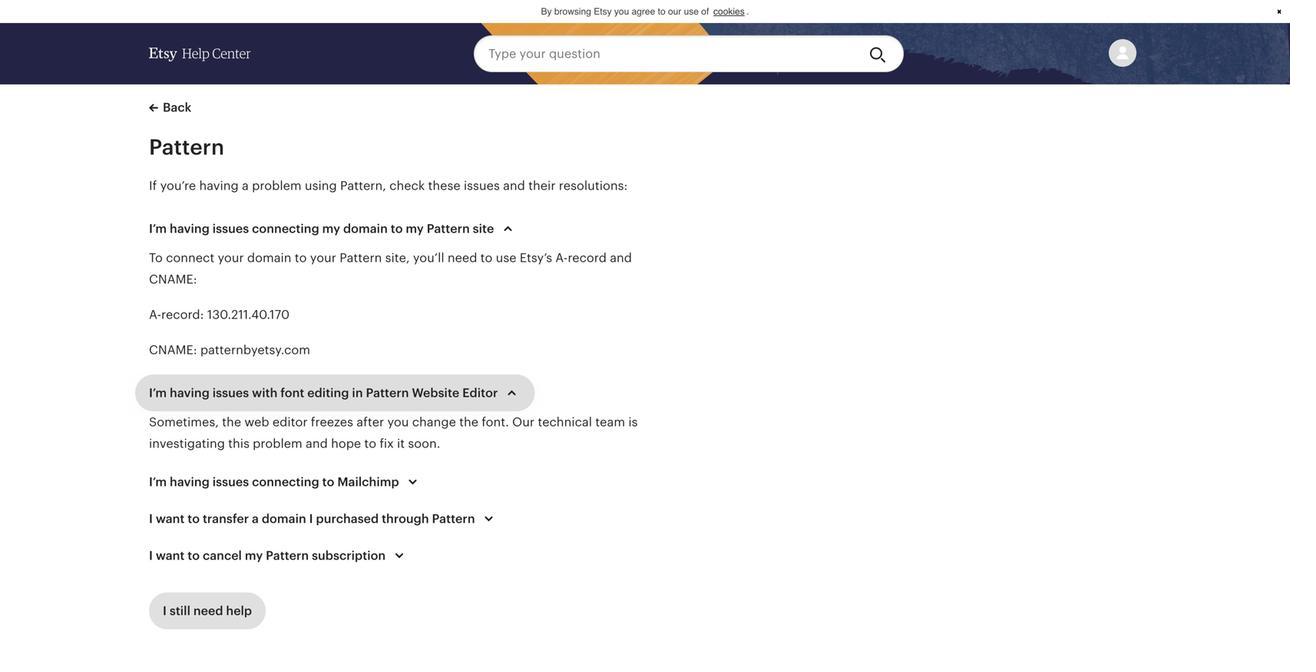 Task type: describe. For each thing, give the bounding box(es) containing it.
font
[[280, 386, 304, 400]]

2 horizontal spatial my
[[406, 222, 424, 236]]

you're
[[160, 179, 196, 193]]

i'm for i'm having issues with font editing in pattern website editor
[[149, 386, 167, 400]]

if
[[149, 179, 157, 193]]

etsy's
[[520, 251, 552, 265]]

use inside to connect your domain to your pattern site, you'll need to use etsy's a-record and cname:
[[496, 251, 516, 265]]

sometimes, the
[[149, 415, 244, 429]]

my for to
[[322, 222, 340, 236]]

resolutions:
[[559, 179, 628, 193]]

to inside the cookie consent dialog
[[658, 6, 666, 17]]

connecting for to
[[252, 475, 319, 489]]

to inside i want to transfer a domain i purchased through pattern dropdown button
[[188, 512, 200, 526]]

their
[[528, 179, 556, 193]]

pattern right in
[[366, 386, 409, 400]]

cookies
[[713, 6, 745, 17]]

i'm having issues connecting to mailchimp
[[149, 475, 399, 489]]

to connect your domain to your pattern site, you'll need to use etsy's a-record and cname:
[[149, 251, 632, 286]]

it
[[397, 437, 405, 451]]

i'm having issues connecting my domain to my pattern site
[[149, 222, 494, 236]]

having for i'm having issues connecting to mailchimp
[[170, 475, 210, 489]]

i want to cancel my pattern subscription
[[149, 549, 386, 563]]

pattern inside to connect your domain to your pattern site, you'll need to use etsy's a-record and cname:
[[340, 251, 382, 265]]

i'm having issues with font editing in pattern website editor button
[[135, 375, 535, 412]]

problem inside the web editor freezes after you change the font. our technical team is investigating this problem and hope to fix it soon.
[[253, 437, 302, 451]]

the inside the web editor freezes after you change the font. our technical team is investigating this problem and hope to fix it soon.
[[459, 415, 478, 429]]

pattern inside 'dropdown button'
[[266, 549, 309, 563]]

pattern,
[[340, 179, 386, 193]]

0 vertical spatial and
[[503, 179, 525, 193]]

.
[[747, 6, 749, 17]]

having right you're
[[199, 179, 239, 193]]

i'm having issues connecting to mailchimp button
[[135, 464, 436, 501]]

record:
[[161, 308, 204, 322]]

1 vertical spatial a-
[[149, 308, 161, 322]]

to inside i'm having issues connecting to mailchimp dropdown button
[[322, 475, 334, 489]]

if you're having a problem using pattern, check these issues and their resolutions:
[[149, 179, 628, 193]]

transfer
[[203, 512, 249, 526]]

issues for i'm having issues connecting to mailchimp
[[213, 475, 249, 489]]

editor
[[272, 415, 308, 429]]

record
[[568, 251, 607, 265]]

i want to transfer a domain i purchased through pattern button
[[135, 501, 512, 538]]

0 vertical spatial a
[[242, 179, 249, 193]]

a-record: 130.211.40.170
[[149, 308, 290, 322]]

connect
[[166, 251, 214, 265]]

i want to transfer a domain i purchased through pattern
[[149, 512, 475, 526]]

i'm having issues with font editing in pattern website editor
[[149, 386, 498, 400]]

pattern up you're
[[149, 135, 224, 159]]

sometimes,
[[149, 415, 219, 429]]

font.
[[482, 415, 509, 429]]

domain inside to connect your domain to your pattern site, you'll need to use etsy's a-record and cname:
[[247, 251, 291, 265]]

you inside the cookie consent dialog
[[614, 6, 629, 17]]

agree
[[632, 6, 655, 17]]

these
[[428, 179, 461, 193]]

2 your from the left
[[310, 251, 336, 265]]

domain for a
[[262, 512, 306, 526]]

i'm for i'm having issues connecting to mailchimp
[[149, 475, 167, 489]]

subscription
[[312, 549, 386, 563]]

of
[[701, 6, 709, 17]]

i still need help
[[163, 604, 252, 618]]

i for i want to cancel my pattern subscription
[[149, 549, 153, 563]]

browsing
[[554, 6, 591, 17]]

to inside the web editor freezes after you change the font. our technical team is investigating this problem and hope to fix it soon.
[[364, 437, 376, 451]]

i'm for i'm having issues connecting my domain to my pattern site
[[149, 222, 167, 236]]

i'm having issues connecting my domain to my pattern site button
[[135, 210, 531, 247]]

and for is
[[306, 437, 328, 451]]

issues right these
[[464, 179, 500, 193]]

you'll
[[413, 251, 444, 265]]

a- inside to connect your domain to your pattern site, you'll need to use etsy's a-record and cname:
[[555, 251, 568, 265]]

cookie consent dialog
[[0, 0, 1290, 23]]

website
[[412, 386, 459, 400]]

with
[[252, 386, 278, 400]]

i still need help link
[[149, 593, 266, 630]]

our
[[512, 415, 535, 429]]

use inside the cookie consent dialog
[[684, 6, 699, 17]]

through
[[382, 512, 429, 526]]



Task type: vqa. For each thing, say whether or not it's contained in the screenshot.
cookie consent dialog
yes



Task type: locate. For each thing, give the bounding box(es) containing it.
my for subscription
[[245, 549, 263, 563]]

0 vertical spatial a-
[[555, 251, 568, 265]]

i left transfer
[[149, 512, 153, 526]]

investigating
[[149, 437, 225, 451]]

to inside i'm having issues connecting my domain to my pattern site 'dropdown button'
[[391, 222, 403, 236]]

0 vertical spatial i'm
[[149, 222, 167, 236]]

0 vertical spatial you
[[614, 6, 629, 17]]

the up this on the bottom left of the page
[[222, 415, 241, 429]]

having for i'm having issues with font editing in pattern website editor
[[170, 386, 210, 400]]

domain inside i'm having issues connecting my domain to my pattern site 'dropdown button'
[[343, 222, 388, 236]]

i'm down the investigating
[[149, 475, 167, 489]]

2 i'm from the top
[[149, 386, 167, 400]]

None search field
[[474, 35, 904, 72]]

want left transfer
[[156, 512, 185, 526]]

1 vertical spatial domain
[[247, 251, 291, 265]]

need inside to connect your domain to your pattern site, you'll need to use etsy's a-record and cname:
[[448, 251, 477, 265]]

want inside dropdown button
[[156, 512, 185, 526]]

1 horizontal spatial use
[[684, 6, 699, 17]]

1 i'm from the top
[[149, 222, 167, 236]]

check
[[389, 179, 425, 193]]

0 vertical spatial use
[[684, 6, 699, 17]]

connecting down using
[[252, 222, 319, 236]]

1 vertical spatial problem
[[253, 437, 302, 451]]

i for i want to transfer a domain i purchased through pattern
[[149, 512, 153, 526]]

2 connecting from the top
[[252, 475, 319, 489]]

use
[[684, 6, 699, 17], [496, 251, 516, 265]]

0 horizontal spatial my
[[245, 549, 263, 563]]

1 vertical spatial and
[[610, 251, 632, 265]]

is
[[628, 415, 638, 429]]

i inside 'dropdown button'
[[149, 549, 153, 563]]

my right cancel
[[245, 549, 263, 563]]

problem
[[252, 179, 302, 193], [253, 437, 302, 451]]

0 vertical spatial need
[[448, 251, 477, 265]]

0 vertical spatial domain
[[343, 222, 388, 236]]

0 horizontal spatial use
[[496, 251, 516, 265]]

i left "purchased"
[[309, 512, 313, 526]]

1 cname: from the top
[[149, 273, 197, 286]]

i'm inside 'dropdown button'
[[149, 222, 167, 236]]

1 vertical spatial a
[[252, 512, 259, 526]]

connecting
[[252, 222, 319, 236], [252, 475, 319, 489]]

2 horizontal spatial and
[[610, 251, 632, 265]]

1 vertical spatial cname:
[[149, 343, 197, 357]]

site,
[[385, 251, 410, 265]]

cname: down record:
[[149, 343, 197, 357]]

1 your from the left
[[218, 251, 244, 265]]

our
[[668, 6, 681, 17]]

pattern down i want to transfer a domain i purchased through pattern
[[266, 549, 309, 563]]

0 horizontal spatial a
[[242, 179, 249, 193]]

problem down editor
[[253, 437, 302, 451]]

to left our
[[658, 6, 666, 17]]

pattern right through
[[432, 512, 475, 526]]

3 i'm from the top
[[149, 475, 167, 489]]

a inside dropdown button
[[252, 512, 259, 526]]

in
[[352, 386, 363, 400]]

to left cancel
[[188, 549, 200, 563]]

0 vertical spatial want
[[156, 512, 185, 526]]

issues inside 'dropdown button'
[[213, 222, 249, 236]]

back
[[163, 101, 191, 114]]

1 want from the top
[[156, 512, 185, 526]]

0 horizontal spatial your
[[218, 251, 244, 265]]

having
[[199, 179, 239, 193], [170, 222, 210, 236], [170, 386, 210, 400], [170, 475, 210, 489]]

connecting up i want to transfer a domain i purchased through pattern
[[252, 475, 319, 489]]

1 vertical spatial want
[[156, 549, 185, 563]]

1 horizontal spatial your
[[310, 251, 336, 265]]

and down the freezes
[[306, 437, 328, 451]]

and for use
[[610, 251, 632, 265]]

to
[[149, 251, 163, 265]]

by browsing etsy you agree to our use of cookies .
[[541, 6, 749, 17]]

pattern left 'site'
[[427, 222, 470, 236]]

web
[[244, 415, 269, 429]]

web editor freezes after you change the font. our technical team is investigating this problem and hope to fix it soon.
[[149, 415, 638, 451]]

having up sometimes,
[[170, 386, 210, 400]]

help
[[226, 604, 252, 618]]

to
[[658, 6, 666, 17], [391, 222, 403, 236], [295, 251, 307, 265], [480, 251, 493, 265], [364, 437, 376, 451], [322, 475, 334, 489], [188, 512, 200, 526], [188, 549, 200, 563]]

1 horizontal spatial need
[[448, 251, 477, 265]]

my
[[322, 222, 340, 236], [406, 222, 424, 236], [245, 549, 263, 563]]

editing
[[307, 386, 349, 400]]

130.211.40.170
[[207, 308, 290, 322]]

issues up the connect
[[213, 222, 249, 236]]

1 vertical spatial need
[[193, 604, 223, 618]]

you inside the web editor freezes after you change the font. our technical team is investigating this problem and hope to fix it soon.
[[387, 415, 409, 429]]

cookies link
[[712, 4, 747, 19]]

your
[[218, 251, 244, 265], [310, 251, 336, 265]]

use left etsy's
[[496, 251, 516, 265]]

and
[[503, 179, 525, 193], [610, 251, 632, 265], [306, 437, 328, 451]]

fix
[[380, 437, 394, 451]]

i want to cancel my pattern subscription button
[[135, 538, 423, 574]]

you
[[614, 6, 629, 17], [387, 415, 409, 429]]

i'm up sometimes,
[[149, 386, 167, 400]]

domain down the i'm having issues connecting my domain to my pattern site
[[247, 251, 291, 265]]

technical
[[538, 415, 592, 429]]

issues up transfer
[[213, 475, 249, 489]]

domain down pattern,
[[343, 222, 388, 236]]

problem left using
[[252, 179, 302, 193]]

cancel
[[203, 549, 242, 563]]

2 want from the top
[[156, 549, 185, 563]]

want for i want to cancel my pattern subscription
[[156, 549, 185, 563]]

1 connecting from the top
[[252, 222, 319, 236]]

pattern left 'site,'
[[340, 251, 382, 265]]

a right you're
[[242, 179, 249, 193]]

and inside the web editor freezes after you change the font. our technical team is investigating this problem and hope to fix it soon.
[[306, 437, 328, 451]]

purchased
[[316, 512, 379, 526]]

your down the i'm having issues connecting my domain to my pattern site
[[310, 251, 336, 265]]

a- down to
[[149, 308, 161, 322]]

help center link
[[149, 32, 251, 75]]

by
[[541, 6, 552, 17]]

a right transfer
[[252, 512, 259, 526]]

1 horizontal spatial and
[[503, 179, 525, 193]]

0 vertical spatial problem
[[252, 179, 302, 193]]

2 the from the left
[[459, 415, 478, 429]]

pattern inside 'dropdown button'
[[427, 222, 470, 236]]

need right you'll
[[448, 251, 477, 265]]

want inside 'dropdown button'
[[156, 549, 185, 563]]

a-
[[555, 251, 568, 265], [149, 308, 161, 322]]

having inside 'dropdown button'
[[170, 222, 210, 236]]

1 horizontal spatial you
[[614, 6, 629, 17]]

1 vertical spatial connecting
[[252, 475, 319, 489]]

the
[[222, 415, 241, 429], [459, 415, 478, 429]]

to down 'site'
[[480, 251, 493, 265]]

and inside to connect your domain to your pattern site, you'll need to use etsy's a-record and cname:
[[610, 251, 632, 265]]

to up 'site,'
[[391, 222, 403, 236]]

my up you'll
[[406, 222, 424, 236]]

want
[[156, 512, 185, 526], [156, 549, 185, 563]]

i
[[149, 512, 153, 526], [309, 512, 313, 526], [149, 549, 153, 563], [163, 604, 167, 618]]

cname: down the connect
[[149, 273, 197, 286]]

0 horizontal spatial you
[[387, 415, 409, 429]]

issues left with
[[213, 386, 249, 400]]

issues for i'm having issues connecting my domain to my pattern site
[[213, 222, 249, 236]]

etsy image
[[149, 48, 177, 61]]

domain for my
[[343, 222, 388, 236]]

want for i want to transfer a domain i purchased through pattern
[[156, 512, 185, 526]]

domain
[[343, 222, 388, 236], [247, 251, 291, 265], [262, 512, 306, 526]]

freezes
[[311, 415, 353, 429]]

domain inside i want to transfer a domain i purchased through pattern dropdown button
[[262, 512, 306, 526]]

1 vertical spatial i'm
[[149, 386, 167, 400]]

you up it
[[387, 415, 409, 429]]

a
[[242, 179, 249, 193], [252, 512, 259, 526]]

i'm
[[149, 222, 167, 236], [149, 386, 167, 400], [149, 475, 167, 489]]

1 horizontal spatial the
[[459, 415, 478, 429]]

domain down i'm having issues connecting to mailchimp dropdown button
[[262, 512, 306, 526]]

i left still
[[163, 604, 167, 618]]

change
[[412, 415, 456, 429]]

hope
[[331, 437, 361, 451]]

0 vertical spatial connecting
[[252, 222, 319, 236]]

2 vertical spatial i'm
[[149, 475, 167, 489]]

using
[[305, 179, 337, 193]]

1 horizontal spatial a
[[252, 512, 259, 526]]

mailchimp
[[337, 475, 399, 489]]

0 horizontal spatial the
[[222, 415, 241, 429]]

need right still
[[193, 604, 223, 618]]

2 vertical spatial domain
[[262, 512, 306, 526]]

0 horizontal spatial need
[[193, 604, 223, 618]]

pattern
[[149, 135, 224, 159], [427, 222, 470, 236], [340, 251, 382, 265], [366, 386, 409, 400], [432, 512, 475, 526], [266, 549, 309, 563]]

having up the connect
[[170, 222, 210, 236]]

Type your question search field
[[474, 35, 857, 72]]

patternbyetsy.com
[[200, 343, 310, 357]]

team
[[595, 415, 625, 429]]

0 horizontal spatial a-
[[149, 308, 161, 322]]

having for i'm having issues connecting my domain to my pattern site
[[170, 222, 210, 236]]

2 cname: from the top
[[149, 343, 197, 357]]

you right etsy
[[614, 6, 629, 17]]

0 horizontal spatial and
[[306, 437, 328, 451]]

to up i want to transfer a domain i purchased through pattern dropdown button at bottom left
[[322, 475, 334, 489]]

and right record
[[610, 251, 632, 265]]

connecting inside i'm having issues connecting my domain to my pattern site 'dropdown button'
[[252, 222, 319, 236]]

the left font.
[[459, 415, 478, 429]]

your right the connect
[[218, 251, 244, 265]]

help center
[[182, 46, 251, 61]]

this
[[228, 437, 250, 451]]

still
[[170, 604, 190, 618]]

soon.
[[408, 437, 440, 451]]

to down the i'm having issues connecting my domain to my pattern site
[[295, 251, 307, 265]]

1 vertical spatial use
[[496, 251, 516, 265]]

connecting inside i'm having issues connecting to mailchimp dropdown button
[[252, 475, 319, 489]]

i'm up to
[[149, 222, 167, 236]]

after
[[357, 415, 384, 429]]

my inside i want to cancel my pattern subscription 'dropdown button'
[[245, 549, 263, 563]]

want left cancel
[[156, 549, 185, 563]]

to inside i want to cancel my pattern subscription 'dropdown button'
[[188, 549, 200, 563]]

help
[[182, 46, 210, 61]]

cname: patternbyetsy.com
[[149, 343, 310, 357]]

issues
[[464, 179, 500, 193], [213, 222, 249, 236], [213, 386, 249, 400], [213, 475, 249, 489]]

issues for i'm having issues with font editing in pattern website editor
[[213, 386, 249, 400]]

i for i still need help
[[163, 604, 167, 618]]

having down the investigating
[[170, 475, 210, 489]]

and left their
[[503, 179, 525, 193]]

editor
[[462, 386, 498, 400]]

back link
[[149, 98, 191, 117]]

center
[[212, 46, 251, 61]]

connecting for my
[[252, 222, 319, 236]]

cname:
[[149, 273, 197, 286], [149, 343, 197, 357]]

to left transfer
[[188, 512, 200, 526]]

1 vertical spatial you
[[387, 415, 409, 429]]

1 the from the left
[[222, 415, 241, 429]]

cname: inside to connect your domain to your pattern site, you'll need to use etsy's a-record and cname:
[[149, 273, 197, 286]]

use left of
[[684, 6, 699, 17]]

0 vertical spatial cname:
[[149, 273, 197, 286]]

my down using
[[322, 222, 340, 236]]

etsy
[[594, 6, 612, 17]]

2 vertical spatial and
[[306, 437, 328, 451]]

1 horizontal spatial my
[[322, 222, 340, 236]]

a- right etsy's
[[555, 251, 568, 265]]

1 horizontal spatial a-
[[555, 251, 568, 265]]

i left cancel
[[149, 549, 153, 563]]

need
[[448, 251, 477, 265], [193, 604, 223, 618]]

to left fix
[[364, 437, 376, 451]]

site
[[473, 222, 494, 236]]



